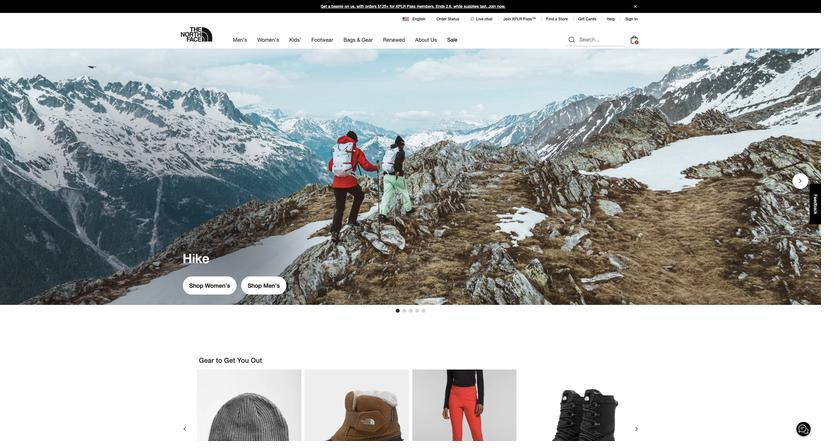 Task type: vqa. For each thing, say whether or not it's contained in the screenshot.
The 'Regulation'
no



Task type: describe. For each thing, give the bounding box(es) containing it.
kids' link
[[290, 31, 301, 49]]

bags
[[344, 37, 356, 43]]

f e e d b a c k button
[[810, 184, 822, 225]]

c
[[813, 210, 819, 212]]

1
[[636, 41, 638, 44]]

gear inside bags & gear link
[[362, 37, 373, 43]]

get a beanie on us, with orders $125+ for xplr pass members. ends 2.6, while supplies last. join now.
[[321, 4, 506, 9]]

hike
[[183, 251, 209, 267]]

shop women's
[[189, 283, 230, 289]]

cards
[[586, 17, 597, 21]]

live chat
[[476, 17, 493, 21]]

order status
[[437, 17, 460, 21]]

a inside button
[[813, 207, 819, 210]]

footwear link
[[312, 31, 333, 49]]

get inside get a beanie on us, with orders $125+ for xplr pass members. ends 2.6, while supplies last. join now. link
[[321, 4, 327, 9]]

beanie
[[332, 4, 344, 9]]

next image
[[633, 426, 641, 434]]

members.
[[417, 4, 435, 9]]

status
[[448, 17, 460, 21]]

salty lined beanie image
[[197, 370, 301, 442]]

help
[[607, 17, 615, 21]]

find a store
[[546, 17, 568, 21]]

us
[[431, 37, 437, 43]]

men's inside the hike main content
[[264, 283, 280, 289]]

two people in summit series gear from the north face hike up a mountain in the snow. image
[[0, 49, 822, 305]]

hike main content
[[0, 49, 822, 442]]

Search search field
[[567, 33, 625, 46]]

$125+
[[378, 4, 389, 9]]

bags & gear
[[344, 37, 373, 43]]

toddler alpenglow ii boots image
[[305, 370, 409, 442]]

gear to get you out
[[199, 357, 262, 365]]

sale link
[[448, 31, 458, 49]]

english
[[413, 17, 426, 21]]

shop men's
[[248, 283, 280, 289]]

f
[[813, 194, 819, 197]]

supplies
[[464, 4, 479, 9]]

bags & gear link
[[344, 31, 373, 49]]

find
[[546, 17, 554, 21]]

0 vertical spatial xplr
[[396, 4, 406, 9]]

out
[[251, 357, 262, 365]]

about
[[416, 37, 429, 43]]

shop for shop women's
[[189, 283, 203, 289]]

renewed link
[[383, 31, 405, 49]]

now.
[[497, 4, 506, 9]]

the north face home page image
[[181, 27, 212, 42]]

us,
[[350, 4, 356, 9]]

live chat button
[[470, 16, 493, 22]]

about us link
[[416, 31, 437, 49]]

order status link
[[437, 17, 460, 21]]

renewed
[[383, 37, 405, 43]]

close image
[[631, 5, 640, 8]]

a for store
[[555, 17, 558, 21]]

0 vertical spatial men's
[[233, 37, 247, 43]]

pass™
[[523, 17, 536, 21]]

store
[[559, 17, 568, 21]]



Task type: locate. For each thing, give the bounding box(es) containing it.
sign
[[626, 17, 634, 21]]

e up d
[[813, 197, 819, 200]]

f e e d b a c k
[[813, 194, 819, 214]]

find a store link
[[546, 17, 568, 21]]

0 vertical spatial join
[[489, 4, 496, 9]]

join right the last.
[[489, 4, 496, 9]]

in
[[635, 17, 638, 21]]

0 horizontal spatial xplr
[[396, 4, 406, 9]]

shop inside shop men's link
[[248, 283, 262, 289]]

join xplr pass™
[[504, 17, 536, 21]]

shop for shop men's
[[248, 283, 262, 289]]

1 horizontal spatial men's
[[264, 283, 280, 289]]

k
[[813, 212, 819, 214]]

1 horizontal spatial xplr
[[512, 17, 522, 21]]

1 vertical spatial women's
[[205, 283, 230, 289]]

e up b
[[813, 200, 819, 202]]

a for beanie
[[328, 4, 331, 9]]

a right find
[[555, 17, 558, 21]]

gear left to
[[199, 357, 214, 365]]

get
[[321, 4, 327, 9], [224, 357, 235, 365]]

sign in button
[[626, 17, 638, 21]]

a left beanie
[[328, 4, 331, 9]]

2 e from the top
[[813, 200, 819, 202]]

1 vertical spatial a
[[555, 17, 558, 21]]

1 vertical spatial gear
[[199, 357, 214, 365]]

2 horizontal spatial a
[[813, 207, 819, 210]]

women's link
[[258, 31, 279, 49]]

gear inside the hike main content
[[199, 357, 214, 365]]

prev image
[[181, 426, 189, 434]]

0 horizontal spatial women's
[[205, 283, 230, 289]]

1 horizontal spatial get
[[321, 4, 327, 9]]

0 vertical spatial gear
[[362, 37, 373, 43]]

1 vertical spatial join
[[504, 17, 511, 21]]

footwear
[[312, 37, 333, 43]]

women's snoga pants image
[[412, 370, 517, 442]]

get right to
[[224, 357, 235, 365]]

1 vertical spatial get
[[224, 357, 235, 365]]

a
[[328, 4, 331, 9], [555, 17, 558, 21], [813, 207, 819, 210]]

gift
[[579, 17, 585, 21]]

for
[[390, 4, 395, 9]]

0 vertical spatial get
[[321, 4, 327, 9]]

shop women's link
[[183, 277, 237, 295]]

1 horizontal spatial join
[[504, 17, 511, 21]]

orders
[[365, 4, 377, 9]]

2.6,
[[446, 4, 453, 9]]

2 shop from the left
[[248, 283, 262, 289]]

with
[[357, 4, 364, 9]]

go to next slide image
[[797, 177, 805, 186]]

english link
[[403, 16, 426, 22]]

order
[[437, 17, 447, 21]]

women's inside the hike main content
[[205, 283, 230, 289]]

you
[[237, 357, 249, 365]]

kids'
[[290, 37, 301, 43]]

chat
[[485, 17, 493, 21]]

0 horizontal spatial men's
[[233, 37, 247, 43]]

shop inside shop women's link
[[189, 283, 203, 289]]

1 e from the top
[[813, 197, 819, 200]]

ends
[[436, 4, 445, 9]]

get inside the hike main content
[[224, 357, 235, 365]]

join
[[489, 4, 496, 9], [504, 17, 511, 21]]

get left beanie
[[321, 4, 327, 9]]

1 horizontal spatial shop
[[248, 283, 262, 289]]

last.
[[480, 4, 488, 9]]

xplr right for
[[396, 4, 406, 9]]

shop
[[189, 283, 203, 289], [248, 283, 262, 289]]

to
[[216, 357, 222, 365]]

&
[[357, 37, 360, 43]]

d
[[813, 202, 819, 205]]

1 vertical spatial xplr
[[512, 17, 522, 21]]

xplr
[[396, 4, 406, 9], [512, 17, 522, 21]]

women's
[[258, 37, 279, 43], [205, 283, 230, 289]]

pass
[[407, 4, 416, 9]]

men's link
[[233, 31, 247, 49]]

1 link
[[629, 35, 640, 45]]

shop men's link
[[241, 277, 287, 295]]

1 vertical spatial men's
[[264, 283, 280, 289]]

0 horizontal spatial gear
[[199, 357, 214, 365]]

men's
[[233, 37, 247, 43], [264, 283, 280, 289]]

sale
[[448, 37, 458, 43]]

join xplr pass™ link
[[504, 17, 536, 21]]

0 horizontal spatial a
[[328, 4, 331, 9]]

live
[[476, 17, 484, 21]]

about us
[[416, 37, 437, 43]]

0 horizontal spatial shop
[[189, 283, 203, 289]]

b
[[813, 205, 819, 207]]

0 vertical spatial a
[[328, 4, 331, 9]]

help link
[[607, 17, 615, 21]]

2 vertical spatial a
[[813, 207, 819, 210]]

xplr left pass™
[[512, 17, 522, 21]]

e
[[813, 197, 819, 200], [813, 200, 819, 202]]

search all image
[[568, 36, 576, 44]]

on
[[345, 4, 349, 9]]

1 horizontal spatial a
[[555, 17, 558, 21]]

gift cards
[[579, 17, 597, 21]]

while
[[454, 4, 463, 9]]

gear
[[362, 37, 373, 43], [199, 357, 214, 365]]

0 horizontal spatial join
[[489, 4, 496, 9]]

join down now. at top
[[504, 17, 511, 21]]

a up k
[[813, 207, 819, 210]]

1 shop from the left
[[189, 283, 203, 289]]

1 horizontal spatial women's
[[258, 37, 279, 43]]

women's yukiona mid boots image
[[520, 370, 625, 442]]

1 horizontal spatial gear
[[362, 37, 373, 43]]

sign in
[[626, 17, 638, 21]]

gift cards link
[[579, 17, 597, 21]]

gear right &
[[362, 37, 373, 43]]

0 horizontal spatial get
[[224, 357, 235, 365]]

get a beanie on us, with orders $125+ for xplr pass members. ends 2.6, while supplies last. join now. link
[[0, 0, 822, 13]]

0 vertical spatial women's
[[258, 37, 279, 43]]



